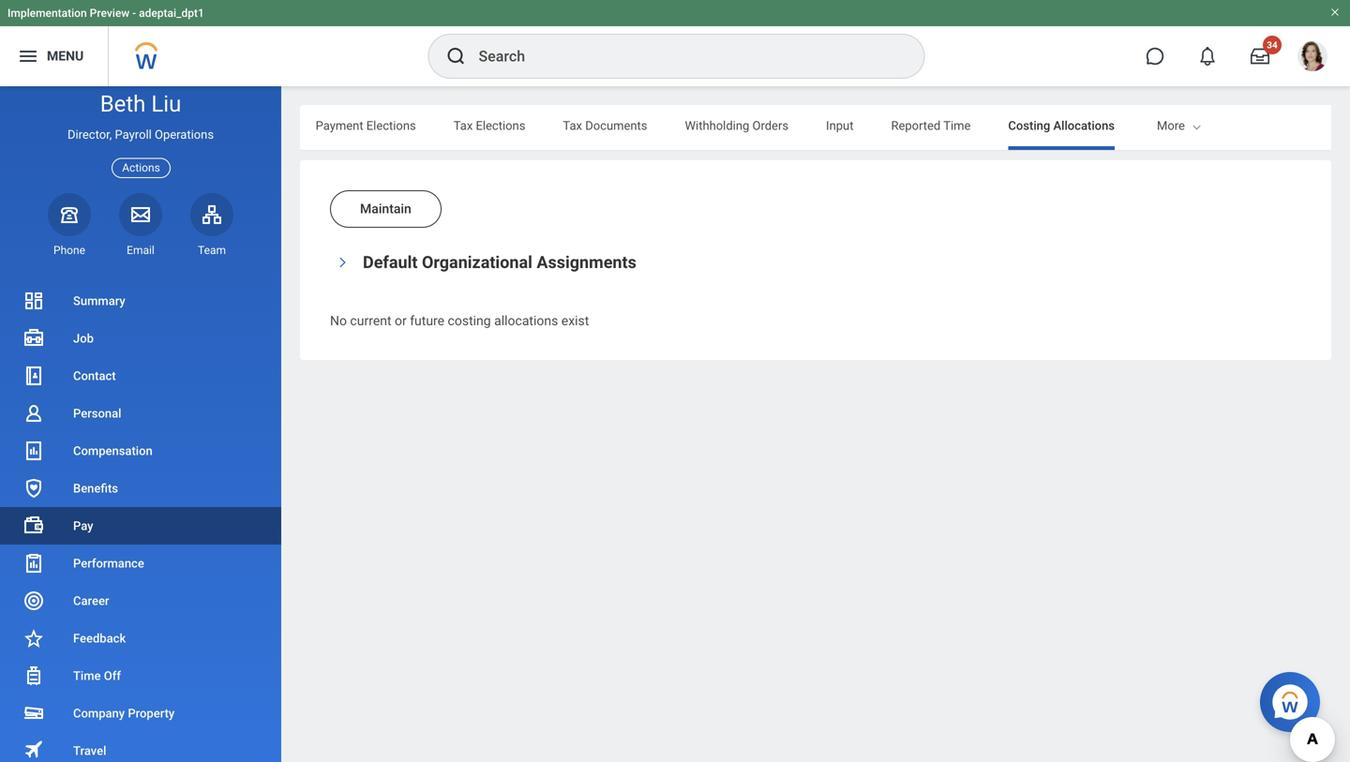 Task type: describe. For each thing, give the bounding box(es) containing it.
team
[[198, 244, 226, 257]]

reported
[[892, 119, 941, 133]]

notifications large image
[[1199, 47, 1218, 66]]

feedback image
[[23, 628, 45, 650]]

withholding orders
[[685, 119, 789, 133]]

exist
[[562, 313, 589, 329]]

director,
[[68, 128, 112, 142]]

menu banner
[[0, 0, 1351, 86]]

-
[[132, 7, 136, 20]]

maintain
[[360, 201, 412, 217]]

actions
[[122, 161, 160, 175]]

payment
[[316, 119, 364, 133]]

property
[[128, 707, 175, 721]]

director, payroll operations
[[68, 128, 214, 142]]

travel link
[[0, 733, 281, 763]]

costing
[[448, 313, 491, 329]]

no current or future costing allocations exist
[[330, 313, 589, 329]]

career
[[73, 594, 109, 608]]

team link
[[190, 193, 234, 258]]

pay
[[73, 519, 93, 533]]

close environment banner image
[[1330, 7, 1342, 18]]

beth
[[100, 91, 146, 117]]

time inside tab list
[[944, 119, 971, 133]]

search image
[[445, 45, 468, 68]]

tax documents
[[563, 119, 648, 133]]

maintain button
[[330, 190, 442, 228]]

job image
[[23, 327, 45, 350]]

time off image
[[23, 665, 45, 688]]

company property image
[[23, 703, 45, 725]]

beth liu
[[100, 91, 181, 117]]

future
[[410, 313, 445, 329]]

performance
[[73, 557, 144, 571]]

adeptai_dpt1
[[139, 7, 204, 20]]

operations
[[155, 128, 214, 142]]

travel image
[[23, 739, 45, 761]]

orders
[[753, 119, 789, 133]]

tab list containing payment elections
[[0, 105, 1115, 150]]

summary link
[[0, 282, 281, 320]]

actions button
[[112, 158, 171, 178]]

phone
[[53, 244, 85, 257]]

profile logan mcneil image
[[1298, 41, 1328, 75]]

view team image
[[201, 203, 223, 226]]

reported time
[[892, 119, 971, 133]]

navigation pane region
[[0, 86, 281, 763]]

benefits image
[[23, 478, 45, 500]]

job
[[73, 332, 94, 346]]

34 button
[[1240, 36, 1282, 77]]

time inside list
[[73, 669, 101, 683]]

time off
[[73, 669, 121, 683]]

default organizational assignments
[[363, 253, 637, 273]]



Task type: locate. For each thing, give the bounding box(es) containing it.
email button
[[119, 193, 162, 258]]

time right reported
[[944, 119, 971, 133]]

compensation link
[[0, 432, 281, 470]]

personal image
[[23, 402, 45, 425]]

implementation
[[8, 7, 87, 20]]

preview
[[90, 7, 130, 20]]

0 horizontal spatial time
[[73, 669, 101, 683]]

time left the off
[[73, 669, 101, 683]]

compensation image
[[23, 440, 45, 462]]

contact link
[[0, 357, 281, 395]]

company property
[[73, 707, 175, 721]]

Search Workday  search field
[[479, 36, 886, 77]]

no
[[330, 313, 347, 329]]

tax elections
[[454, 119, 526, 133]]

contact image
[[23, 365, 45, 387]]

1 horizontal spatial tax
[[563, 119, 583, 133]]

team beth liu element
[[190, 243, 234, 258]]

performance image
[[23, 553, 45, 575]]

1 elections from the left
[[367, 119, 416, 133]]

phone image
[[56, 203, 83, 226]]

current
[[350, 313, 392, 329]]

phone beth liu element
[[48, 243, 91, 258]]

costing
[[1009, 119, 1051, 133]]

career link
[[0, 583, 281, 620]]

34
[[1268, 39, 1278, 51]]

menu
[[47, 48, 84, 64]]

job link
[[0, 320, 281, 357]]

tax down "search" image
[[454, 119, 473, 133]]

tax for tax elections
[[454, 119, 473, 133]]

pay link
[[0, 508, 281, 545]]

payroll
[[115, 128, 152, 142]]

compensation
[[73, 444, 153, 458]]

default
[[363, 253, 418, 273]]

1 horizontal spatial elections
[[476, 119, 526, 133]]

summary image
[[23, 290, 45, 312]]

elections for tax elections
[[476, 119, 526, 133]]

allocations
[[1054, 119, 1115, 133]]

implementation preview -   adeptai_dpt1
[[8, 7, 204, 20]]

chevron down image
[[336, 251, 349, 274]]

contact
[[73, 369, 116, 383]]

elections
[[367, 119, 416, 133], [476, 119, 526, 133]]

2 tax from the left
[[563, 119, 583, 133]]

documents
[[586, 119, 648, 133]]

off
[[104, 669, 121, 683]]

tax
[[454, 119, 473, 133], [563, 119, 583, 133]]

payment elections
[[316, 119, 416, 133]]

summary
[[73, 294, 125, 308]]

justify image
[[17, 45, 39, 68]]

1 tax from the left
[[454, 119, 473, 133]]

pay image
[[23, 515, 45, 538]]

personal
[[73, 407, 121, 421]]

elections for payment elections
[[367, 119, 416, 133]]

tax left documents
[[563, 119, 583, 133]]

costing allocations
[[1009, 119, 1115, 133]]

phone button
[[48, 193, 91, 258]]

withholding
[[685, 119, 750, 133]]

list containing summary
[[0, 282, 281, 763]]

0 horizontal spatial elections
[[367, 119, 416, 133]]

performance link
[[0, 545, 281, 583]]

2 elections from the left
[[476, 119, 526, 133]]

personal link
[[0, 395, 281, 432]]

input
[[827, 119, 854, 133]]

organizational
[[422, 253, 533, 273]]

1 horizontal spatial time
[[944, 119, 971, 133]]

email beth liu element
[[119, 243, 162, 258]]

liu
[[151, 91, 181, 117]]

1 vertical spatial time
[[73, 669, 101, 683]]

list
[[0, 282, 281, 763]]

tax for tax documents
[[563, 119, 583, 133]]

0 horizontal spatial tax
[[454, 119, 473, 133]]

company
[[73, 707, 125, 721]]

time
[[944, 119, 971, 133], [73, 669, 101, 683]]

default organizational assignments button
[[363, 253, 637, 273]]

assignments
[[537, 253, 637, 273]]

time off link
[[0, 658, 281, 695]]

company property link
[[0, 695, 281, 733]]

menu button
[[0, 26, 108, 86]]

feedback
[[73, 632, 126, 646]]

benefits
[[73, 482, 118, 496]]

mail image
[[129, 203, 152, 226]]

more
[[1158, 119, 1186, 133]]

travel
[[73, 744, 106, 758]]

email
[[127, 244, 155, 257]]

or
[[395, 313, 407, 329]]

allocations
[[494, 313, 558, 329]]

career image
[[23, 590, 45, 613]]

tab list
[[0, 105, 1115, 150]]

inbox large image
[[1251, 47, 1270, 66]]

0 vertical spatial time
[[944, 119, 971, 133]]

benefits link
[[0, 470, 281, 508]]

feedback link
[[0, 620, 281, 658]]



Task type: vqa. For each thing, say whether or not it's contained in the screenshot.
Customer Service Operations in the left of the page
no



